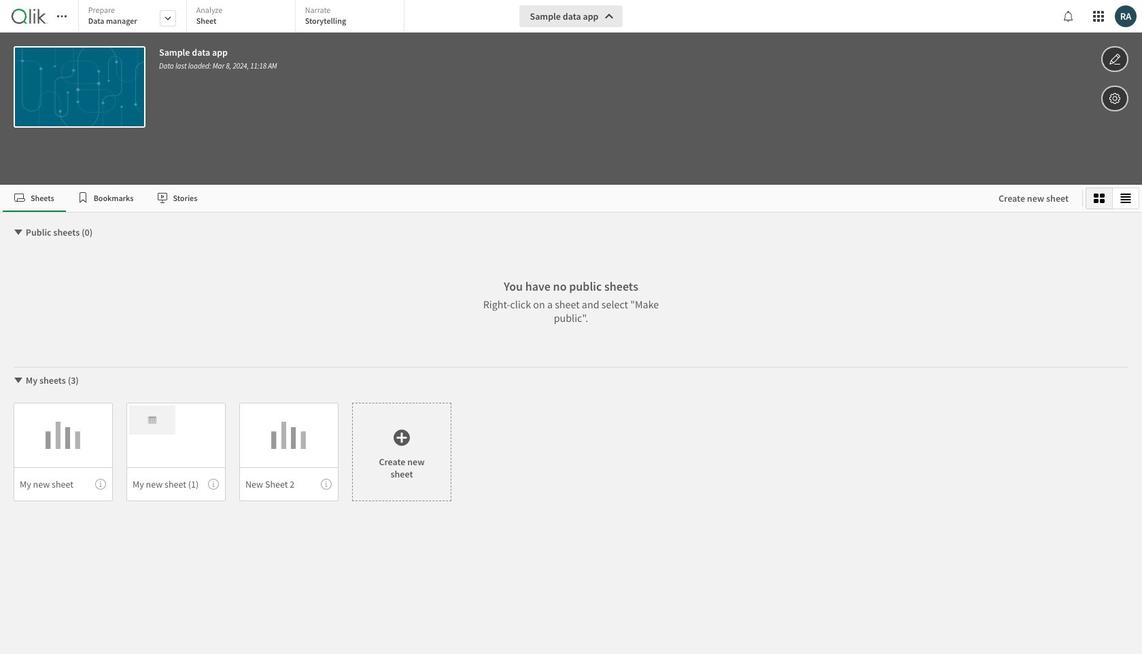 Task type: describe. For each thing, give the bounding box(es) containing it.
1 vertical spatial tab list
[[3, 185, 986, 212]]

list view image
[[1121, 193, 1132, 204]]

app options image
[[1109, 90, 1122, 107]]

2 collapse image from the top
[[13, 375, 24, 386]]

tooltip for menu item for new sheet 2 sheet is selected. press the spacebar or enter key to open new sheet 2 sheet. use the right and left arrow keys to navigate. "element"
[[321, 479, 332, 490]]

my new sheet (1) sheet is selected. press the spacebar or enter key to open my new sheet (1) sheet. use the right and left arrow keys to navigate. element
[[127, 403, 226, 502]]

menu item for my new sheet (1) sheet is selected. press the spacebar or enter key to open my new sheet (1) sheet. use the right and left arrow keys to navigate. element
[[127, 468, 226, 502]]

menu item for new sheet 2 sheet is selected. press the spacebar or enter key to open new sheet 2 sheet. use the right and left arrow keys to navigate. "element"
[[239, 468, 339, 502]]

0 vertical spatial tab list
[[78, 0, 409, 34]]



Task type: vqa. For each thing, say whether or not it's contained in the screenshot.
2nd These are the notes element from the bottom
no



Task type: locate. For each thing, give the bounding box(es) containing it.
toolbar
[[0, 0, 1143, 185]]

group
[[1086, 188, 1140, 209]]

new sheet 2 sheet is selected. press the spacebar or enter key to open new sheet 2 sheet. use the right and left arrow keys to navigate. element
[[239, 403, 339, 502]]

0 vertical spatial collapse image
[[13, 227, 24, 238]]

3 tooltip from the left
[[321, 479, 332, 490]]

tooltip
[[95, 479, 106, 490], [208, 479, 219, 490], [321, 479, 332, 490]]

2 horizontal spatial menu item
[[239, 468, 339, 502]]

tab list
[[78, 0, 409, 34], [3, 185, 986, 212]]

1 vertical spatial collapse image
[[13, 375, 24, 386]]

application
[[0, 0, 1143, 655]]

tooltip for menu item for my new sheet (1) sheet is selected. press the spacebar or enter key to open my new sheet (1) sheet. use the right and left arrow keys to navigate. element
[[208, 479, 219, 490]]

tooltip inside new sheet 2 sheet is selected. press the spacebar or enter key to open new sheet 2 sheet. use the right and left arrow keys to navigate. "element"
[[321, 479, 332, 490]]

1 horizontal spatial menu item
[[127, 468, 226, 502]]

0 horizontal spatial tooltip
[[95, 479, 106, 490]]

2 tooltip from the left
[[208, 479, 219, 490]]

1 horizontal spatial tooltip
[[208, 479, 219, 490]]

0 horizontal spatial menu item
[[14, 468, 113, 502]]

menu item
[[14, 468, 113, 502], [127, 468, 226, 502], [239, 468, 339, 502]]

collapse image
[[13, 227, 24, 238], [13, 375, 24, 386]]

tooltip inside my new sheet sheet is selected. press the spacebar or enter key to open my new sheet sheet. use the right and left arrow keys to navigate. element
[[95, 479, 106, 490]]

grid view image
[[1094, 193, 1105, 204]]

2 menu item from the left
[[127, 468, 226, 502]]

1 tooltip from the left
[[95, 479, 106, 490]]

menu item for my new sheet sheet is selected. press the spacebar or enter key to open my new sheet sheet. use the right and left arrow keys to navigate. element
[[14, 468, 113, 502]]

2 horizontal spatial tooltip
[[321, 479, 332, 490]]

1 collapse image from the top
[[13, 227, 24, 238]]

tooltip for my new sheet sheet is selected. press the spacebar or enter key to open my new sheet sheet. use the right and left arrow keys to navigate. element's menu item
[[95, 479, 106, 490]]

1 menu item from the left
[[14, 468, 113, 502]]

3 menu item from the left
[[239, 468, 339, 502]]

tooltip inside my new sheet (1) sheet is selected. press the spacebar or enter key to open my new sheet (1) sheet. use the right and left arrow keys to navigate. element
[[208, 479, 219, 490]]

edit image
[[1109, 51, 1122, 67]]

my new sheet sheet is selected. press the spacebar or enter key to open my new sheet sheet. use the right and left arrow keys to navigate. element
[[14, 403, 113, 502]]



